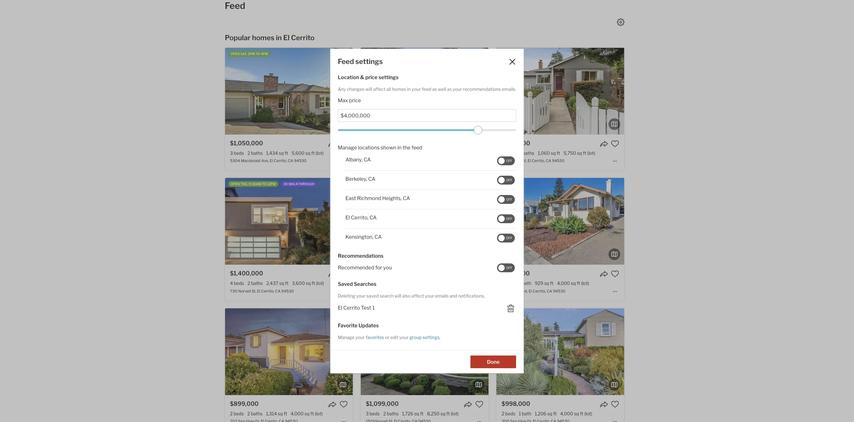 Task type: locate. For each thing, give the bounding box(es) containing it.
sq right 1,314 sq ft
[[305, 411, 309, 417]]

for
[[375, 265, 382, 271]]

in
[[276, 34, 282, 42], [407, 87, 411, 92], [397, 145, 402, 151]]

cerrito, down the 1,434 sq ft
[[274, 159, 287, 163]]

1 photo of 6823 glen mawr ave, el cerrito, ca 94530 image from the left
[[233, 178, 361, 265]]

1,434
[[266, 151, 278, 156]]

baths for $1,400,000
[[251, 281, 263, 286]]

manage
[[338, 145, 357, 151], [338, 335, 355, 340]]

0 vertical spatial cerrito
[[291, 34, 315, 42]]

1,726 sq ft
[[402, 411, 424, 417]]

1 horizontal spatial as
[[447, 87, 452, 92]]

(lot) for $769,000
[[581, 281, 589, 286]]

1 up blvd,
[[519, 281, 521, 286]]

favorite button image for $1,400,000
[[339, 270, 348, 278]]

3d
[[283, 182, 288, 186]]

5,600 sq ft (lot)
[[292, 151, 324, 156]]

key
[[512, 289, 518, 294]]

1 vertical spatial to
[[262, 182, 266, 186]]

1 vertical spatial manage
[[338, 335, 355, 340]]

favorite button image for $769,000
[[611, 270, 619, 278]]

0 vertical spatial manage
[[338, 145, 357, 151]]

ca down richmond
[[370, 215, 377, 221]]

el for 7621 terrace dr, el cerrito, ca 94530
[[395, 159, 399, 163]]

cerrito, down 929
[[533, 289, 546, 294]]

2 baths
[[247, 151, 263, 156], [519, 151, 534, 156], [248, 281, 263, 286], [247, 411, 263, 417], [383, 411, 399, 417]]

2 photo of 6823 glen mawr ave, el cerrito, ca 94530 image from the left
[[361, 178, 489, 265]]

1 photo of 730 norvell st, el cerrito, ca 94530 image from the left
[[97, 178, 225, 265]]

favorite button checkbox for $1,099,000
[[475, 401, 483, 409]]

(lot) for $1,050,000
[[316, 151, 324, 156]]

2 baths for $949,000
[[519, 151, 534, 156]]

929
[[535, 281, 543, 286]]

favorite button image
[[339, 140, 348, 148], [611, 140, 619, 148], [339, 401, 348, 409], [611, 401, 619, 409]]

el
[[283, 34, 290, 42], [270, 159, 273, 163], [395, 159, 399, 163], [528, 159, 531, 163], [345, 215, 350, 221], [257, 289, 260, 294], [529, 289, 532, 294], [338, 305, 342, 311]]

bath left 1,206
[[522, 411, 531, 417]]

3 photo of 730 norvell st, el cerrito, ca 94530 image from the left
[[353, 178, 480, 265]]

4pm
[[261, 52, 268, 56]]

feed right the
[[412, 145, 422, 151]]

will down location & price settings
[[365, 87, 372, 92]]

1 open from the top
[[231, 52, 240, 56]]

0 horizontal spatial feed
[[225, 0, 245, 11]]

st, right "blake"
[[522, 159, 527, 163]]

photo of 6823 glen mawr ave, el cerrito, ca 94530 image
[[233, 178, 361, 265], [361, 178, 489, 265], [488, 178, 616, 265]]

terrace
[[375, 159, 389, 163]]

berkeley,
[[345, 176, 367, 182]]

4,000 right 1,206 sq ft at the right bottom
[[560, 411, 573, 417]]

baths up macdonald
[[251, 151, 263, 156]]

beds for $998,000
[[505, 411, 515, 417]]

1 vertical spatial feed
[[338, 57, 354, 66]]

2 baths up 7104 blake st, el cerrito, ca 94530
[[519, 151, 534, 156]]

2 vertical spatial 1 bath
[[519, 411, 531, 417]]

1,206 sq ft
[[535, 411, 557, 417]]

(lot) for $1,099,000
[[451, 411, 459, 417]]

1 manage from the top
[[338, 145, 357, 151]]

affect
[[373, 87, 386, 92], [412, 294, 424, 299]]

sq right 8,250
[[440, 411, 445, 417]]

1 vertical spatial bath
[[522, 281, 531, 286]]

3 photo of 1519 norvell st, el cerrito, ca 94530 image from the left
[[488, 309, 616, 396]]

photo of 5304 macdonald ave, el cerrito, ca 94530 image
[[97, 48, 225, 135], [225, 48, 353, 135], [353, 48, 480, 135]]

baths
[[251, 151, 263, 156], [523, 151, 534, 156], [251, 281, 263, 286], [251, 411, 263, 417], [387, 411, 399, 417]]

el for 730 norvell st, el cerrito, ca 94530
[[257, 289, 260, 294]]

1 horizontal spatial st,
[[522, 159, 527, 163]]

your left saved
[[356, 294, 366, 299]]

as left the well
[[432, 87, 437, 92]]

1 bath up dr,
[[383, 151, 395, 156]]

2 as from the left
[[447, 87, 452, 92]]

cerrito, down 2,437
[[261, 289, 274, 294]]

4,000 for $899,000
[[291, 411, 304, 417]]

favorites link
[[365, 335, 385, 340]]

location & price settings
[[338, 75, 399, 81]]

3 photo of 1848 key blvd, el cerrito, ca 94530 image from the left
[[624, 178, 752, 265]]

blake
[[512, 159, 521, 163]]

your left emails
[[425, 294, 434, 299]]

cerrito, down 1,408
[[399, 159, 413, 163]]

price down the changes
[[349, 98, 361, 104]]

0 vertical spatial homes
[[252, 34, 274, 42]]

any
[[338, 87, 346, 92]]

ca down 1,408 sq ft
[[413, 159, 419, 163]]

as right the well
[[447, 87, 452, 92]]

9:30am
[[249, 182, 261, 186]]

3 down the $1,099,000
[[366, 411, 369, 417]]

0 horizontal spatial 2 beds
[[230, 411, 244, 417]]

cerrito, for $1,050,000
[[274, 159, 287, 163]]

photo of 300 sea view dr, el cerrito, ca 94530 image
[[369, 309, 497, 396], [496, 309, 624, 396], [624, 309, 752, 396]]

1 horizontal spatial price
[[365, 75, 378, 81]]

bath
[[386, 151, 395, 156], [522, 281, 531, 286], [522, 411, 531, 417]]

3 up 7104
[[502, 151, 504, 156]]

favorite button checkbox
[[611, 140, 619, 148], [339, 401, 348, 409], [475, 401, 483, 409]]

favorite button checkbox for $949,000
[[611, 140, 619, 148]]

to for $1,050,000
[[256, 52, 260, 56]]

4,000
[[557, 281, 570, 286], [291, 411, 304, 417], [560, 411, 573, 417]]

3 photo of 202 sea view dr, el cerrito, ca 94530 image from the left
[[353, 309, 480, 396]]

1 horizontal spatial cerrito
[[343, 305, 360, 311]]

0 horizontal spatial in
[[276, 34, 282, 42]]

2 manage from the top
[[338, 335, 355, 340]]

1,408 sq ft
[[399, 151, 421, 156]]

5,600
[[292, 151, 304, 156]]

open left the thu,
[[231, 182, 240, 186]]

to right 2pm
[[256, 52, 260, 56]]

settings up all
[[379, 75, 399, 81]]

1 vertical spatial homes
[[392, 87, 406, 92]]

ca down 5,600
[[288, 159, 293, 163]]

st, for $1,400,000
[[252, 289, 256, 294]]

open for $1,400,000
[[231, 182, 240, 186]]

will left also
[[395, 294, 401, 299]]

searches
[[354, 282, 376, 288]]

open left sat,
[[231, 52, 240, 56]]

1 bath down "$998,000"
[[519, 411, 531, 417]]

feed
[[422, 87, 431, 92], [412, 145, 422, 151]]

sq
[[279, 151, 284, 156], [305, 151, 310, 156], [412, 151, 417, 156], [551, 151, 556, 156], [577, 151, 582, 156], [279, 281, 284, 286], [306, 281, 311, 286], [544, 281, 549, 286], [571, 281, 576, 286], [278, 411, 283, 417], [305, 411, 309, 417], [414, 411, 419, 417], [440, 411, 445, 417], [547, 411, 552, 417], [574, 411, 579, 417]]

el for 1848 key blvd, el cerrito, ca 94530
[[529, 289, 532, 294]]

favorite button image for $899,000
[[339, 401, 348, 409]]

94530 for $769,000
[[553, 289, 565, 294]]

0 vertical spatial $899,000
[[366, 140, 394, 147]]

94530 down 5,600
[[294, 159, 306, 163]]

manage up "albany,"
[[338, 145, 357, 151]]

blvd,
[[519, 289, 528, 294]]

Max price slider range field
[[338, 126, 516, 135]]

(lot) for $1,400,000
[[316, 281, 324, 286]]

your
[[412, 87, 421, 92], [453, 87, 462, 92], [356, 294, 366, 299], [425, 294, 434, 299], [355, 335, 365, 340], [399, 335, 409, 340]]

2 baths for $1,400,000
[[248, 281, 263, 286]]

1 bath for $769,000
[[519, 281, 531, 286]]

1 vertical spatial affect
[[412, 294, 424, 299]]

1 horizontal spatial will
[[395, 294, 401, 299]]

1 vertical spatial $899,000
[[230, 401, 259, 408]]

3 beds down the $1,099,000
[[366, 411, 380, 417]]

favorite button checkbox for $998,000
[[611, 401, 619, 409]]

emails.
[[502, 87, 516, 92]]

0 horizontal spatial to
[[256, 52, 260, 56]]

1 vertical spatial in
[[407, 87, 411, 92]]

0 horizontal spatial as
[[432, 87, 437, 92]]

4,000 sq ft (lot) for $998,000
[[560, 411, 592, 417]]

(lot) for $998,000
[[584, 411, 592, 417]]

$895,000
[[366, 271, 394, 277]]

manage your favorites or edit your group settings.
[[338, 335, 440, 340]]

also
[[402, 294, 411, 299]]

open sat, 2pm to 4pm
[[231, 52, 268, 56]]

3 for $1,099,000
[[366, 411, 369, 417]]

2 photo of 1519 norvell st, el cerrito, ca 94530 image from the left
[[361, 309, 489, 396]]

beds for $1,099,000
[[370, 411, 380, 417]]

affect right also
[[412, 294, 424, 299]]

3 for $1,050,000
[[230, 151, 233, 156]]

0 vertical spatial to
[[256, 52, 260, 56]]

7621 terrace dr, el cerrito, ca 94530
[[366, 159, 432, 163]]

94530 down '929 sq ft' in the bottom of the page
[[553, 289, 565, 294]]

3 beds up 7104
[[502, 151, 516, 156]]

0 horizontal spatial homes
[[252, 34, 274, 42]]

1 photo of 7621 terrace dr, el cerrito, ca 94530 image from the left
[[233, 48, 361, 135]]

3 up 5304
[[230, 151, 233, 156]]

1 vertical spatial 1 bath
[[519, 281, 531, 286]]

cerrito, down 1,060
[[532, 159, 545, 163]]

1 photo of 202 sea view dr, el cerrito, ca 94530 image from the left
[[97, 309, 225, 396]]

sq right the 5,750
[[577, 151, 582, 156]]

4,000 sq ft (lot) right '929 sq ft' in the bottom of the page
[[557, 281, 589, 286]]

1 right test
[[372, 305, 375, 311]]

3 beds up 5304
[[230, 151, 244, 156]]

0 vertical spatial affect
[[373, 87, 386, 92]]

popular homes in el cerrito
[[225, 34, 315, 42]]

location
[[338, 75, 359, 81]]

1 vertical spatial open
[[231, 182, 240, 186]]

0 horizontal spatial st,
[[252, 289, 256, 294]]

2 baths up macdonald
[[247, 151, 263, 156]]

sq right 1,434
[[279, 151, 284, 156]]

photo of 7104 blake st, el cerrito, ca 94530 image
[[369, 48, 497, 135], [496, 48, 624, 135], [624, 48, 752, 135]]

2 baths for $1,099,000
[[383, 411, 399, 417]]

bath up dr,
[[386, 151, 395, 156]]

2 baths left 1,314
[[247, 411, 263, 417]]

4,000 right '929 sq ft' in the bottom of the page
[[557, 281, 570, 286]]

2 baths down the $1,099,000
[[383, 411, 399, 417]]

2 photo of 5304 macdonald ave, el cerrito, ca 94530 image from the left
[[225, 48, 353, 135]]

2 horizontal spatial favorite button checkbox
[[611, 140, 619, 148]]

94530 for $1,400,000
[[281, 289, 294, 294]]

Max price input text field
[[341, 113, 513, 119]]

1 horizontal spatial in
[[397, 145, 402, 151]]

bath for $998,000
[[522, 411, 531, 417]]

recommendations
[[338, 253, 383, 259]]

updates
[[359, 323, 379, 329]]

st, right norvell
[[252, 289, 256, 294]]

recommendations
[[463, 87, 501, 92]]

cerrito
[[291, 34, 315, 42], [343, 305, 360, 311]]

test
[[361, 305, 371, 311]]

94530 down 2,437 sq ft
[[281, 289, 294, 294]]

st, for $949,000
[[522, 159, 527, 163]]

1 photo of 1848 key blvd, el cerrito, ca 94530 image from the left
[[369, 178, 497, 265]]

2 photo of 730 norvell st, el cerrito, ca 94530 image from the left
[[225, 178, 353, 265]]

to
[[256, 52, 260, 56], [262, 182, 266, 186]]

to left the 12pm
[[262, 182, 266, 186]]

baths down the $1,099,000
[[387, 411, 399, 417]]

2
[[247, 151, 250, 156], [366, 151, 368, 156], [519, 151, 522, 156], [248, 281, 250, 286], [230, 411, 233, 417], [247, 411, 250, 417], [383, 411, 386, 417], [502, 411, 504, 417]]

2 baths for $899,000
[[247, 411, 263, 417]]

favorite button image
[[339, 270, 348, 278], [611, 270, 619, 278], [475, 401, 483, 409]]

0 vertical spatial st,
[[522, 159, 527, 163]]

manage down favorite on the bottom of the page
[[338, 335, 355, 340]]

manage for manage your favorites or edit your group settings.
[[338, 335, 355, 340]]

will
[[365, 87, 372, 92], [395, 294, 401, 299]]

ca down 2,437 sq ft
[[275, 289, 280, 294]]

photo of 1848 key blvd, el cerrito, ca 94530 image
[[369, 178, 497, 265], [496, 178, 624, 265], [624, 178, 752, 265]]

favorite button checkbox
[[339, 140, 348, 148], [339, 270, 348, 278], [611, 270, 619, 278], [611, 401, 619, 409]]

4,000 right 1,314 sq ft
[[291, 411, 304, 417]]

photo of 7621 terrace dr, el cerrito, ca 94530 image
[[233, 48, 361, 135], [361, 48, 489, 135], [488, 48, 616, 135]]

1 down "$998,000"
[[519, 411, 521, 417]]

1 vertical spatial price
[[349, 98, 361, 104]]

ft
[[285, 151, 288, 156], [311, 151, 315, 156], [418, 151, 421, 156], [557, 151, 560, 156], [583, 151, 586, 156], [285, 281, 288, 286], [312, 281, 315, 286], [550, 281, 553, 286], [577, 281, 580, 286], [284, 411, 287, 417], [310, 411, 314, 417], [420, 411, 424, 417], [446, 411, 450, 417], [553, 411, 557, 417], [580, 411, 583, 417]]

photo of 730 norvell st, el cerrito, ca 94530 image
[[97, 178, 225, 265], [225, 178, 353, 265], [353, 178, 480, 265]]

baths left 1,314
[[251, 411, 263, 417]]

price right &
[[365, 75, 378, 81]]

2 baths up 730 norvell st, el cerrito, ca 94530
[[248, 281, 263, 286]]

0 vertical spatial in
[[276, 34, 282, 42]]

baths up 730 norvell st, el cerrito, ca 94530
[[251, 281, 263, 286]]

settings
[[355, 57, 383, 66], [379, 75, 399, 81]]

group settings. link
[[409, 335, 440, 340]]

homes up 4pm
[[252, 34, 274, 42]]

2 photo of 1848 key blvd, el cerrito, ca 94530 image from the left
[[496, 178, 624, 265]]

east
[[345, 196, 356, 202]]

el for popular homes in el cerrito
[[283, 34, 290, 42]]

0 horizontal spatial will
[[365, 87, 372, 92]]

0 horizontal spatial favorite button checkbox
[[339, 401, 348, 409]]

1 horizontal spatial favorite button image
[[475, 401, 483, 409]]

max price
[[338, 98, 361, 104]]

4,000 sq ft (lot) right 1,206 sq ft at the right bottom
[[560, 411, 592, 417]]

beds
[[234, 151, 244, 156], [369, 151, 380, 156], [505, 151, 516, 156], [234, 281, 244, 286], [370, 281, 380, 286], [234, 411, 244, 417], [370, 411, 380, 417], [505, 411, 515, 417]]

2 open from the top
[[231, 182, 240, 186]]

$949,000
[[502, 140, 530, 147]]

1 horizontal spatial to
[[262, 182, 266, 186]]

baths for $949,000
[[523, 151, 534, 156]]

bath for $769,000
[[522, 281, 531, 286]]

0 horizontal spatial price
[[349, 98, 361, 104]]

1 vertical spatial st,
[[252, 289, 256, 294]]

baths up 7104 blake st, el cerrito, ca 94530
[[523, 151, 534, 156]]

changes
[[347, 87, 364, 92]]

4,000 for $769,000
[[557, 281, 570, 286]]

1 horizontal spatial $899,000
[[366, 140, 394, 147]]

1
[[383, 151, 385, 156], [519, 281, 521, 286], [372, 305, 375, 311], [519, 411, 521, 417]]

favorite button image for $998,000
[[611, 401, 619, 409]]

affect left all
[[373, 87, 386, 92]]

2 horizontal spatial 2 beds
[[502, 411, 515, 417]]

94530 down '1,060 sq ft'
[[552, 159, 564, 163]]

4,000 sq ft (lot) right 1,314 sq ft
[[291, 411, 323, 417]]

2 vertical spatial bath
[[522, 411, 531, 417]]

as
[[432, 87, 437, 92], [447, 87, 452, 92]]

to for $1,400,000
[[262, 182, 266, 186]]

2 horizontal spatial favorite button image
[[611, 270, 619, 278]]

0 horizontal spatial favorite button image
[[339, 270, 348, 278]]

settings up location & price settings
[[355, 57, 383, 66]]

94530 for $949,000
[[552, 159, 564, 163]]

1 horizontal spatial favorite button checkbox
[[475, 401, 483, 409]]

(lot)
[[316, 151, 324, 156], [587, 151, 595, 156], [316, 281, 324, 286], [581, 281, 589, 286], [315, 411, 323, 417], [451, 411, 459, 417], [584, 411, 592, 417]]

bath up blvd,
[[522, 281, 531, 286]]

beds for $1,050,000
[[234, 151, 244, 156]]

beds for $1,400,000
[[234, 281, 244, 286]]

homes right all
[[392, 87, 406, 92]]

4,000 sq ft (lot) for $769,000
[[557, 281, 589, 286]]

1 bath up blvd,
[[519, 281, 531, 286]]

3
[[230, 151, 233, 156], [502, 151, 504, 156], [366, 281, 369, 286], [366, 411, 369, 417]]

3 photo of 300 sea view dr, el cerrito, ca 94530 image from the left
[[624, 309, 752, 396]]

0 vertical spatial feed
[[225, 0, 245, 11]]

3,600
[[292, 281, 305, 286]]

photo of 202 sea view dr, el cerrito, ca 94530 image
[[97, 309, 225, 396], [225, 309, 353, 396], [353, 309, 480, 396]]

94530 down 1,408 sq ft
[[420, 159, 432, 163]]

richmond
[[357, 196, 381, 202]]

3 photo of 5304 macdonald ave, el cerrito, ca 94530 image from the left
[[353, 48, 480, 135]]

feed for feed
[[225, 0, 245, 11]]

photo of 1519 norvell st, el cerrito, ca 94530 image
[[233, 309, 361, 396], [361, 309, 489, 396], [488, 309, 616, 396]]

kensington,
[[345, 234, 373, 240]]

1 horizontal spatial feed
[[338, 57, 354, 66]]

0 vertical spatial will
[[365, 87, 372, 92]]

2 vertical spatial in
[[397, 145, 402, 151]]

0 vertical spatial bath
[[386, 151, 395, 156]]

feed left the well
[[422, 87, 431, 92]]

ca
[[364, 157, 371, 163], [288, 159, 293, 163], [413, 159, 419, 163], [546, 159, 551, 163], [368, 176, 375, 182], [403, 196, 410, 202], [370, 215, 377, 221], [375, 234, 382, 240], [275, 289, 280, 294], [547, 289, 552, 294]]

macdonald
[[241, 159, 260, 163]]

0 vertical spatial open
[[231, 52, 240, 56]]

1 up "terrace"
[[383, 151, 385, 156]]



Task type: describe. For each thing, give the bounding box(es) containing it.
sq right 5,600
[[305, 151, 310, 156]]

done
[[487, 359, 500, 365]]

your down favorite updates
[[355, 335, 365, 340]]

saved
[[366, 294, 379, 299]]

favorite button checkbox for $1,050,000
[[339, 140, 348, 148]]

$1,050,000
[[230, 140, 263, 147]]

1 as from the left
[[432, 87, 437, 92]]

1 horizontal spatial affect
[[412, 294, 424, 299]]

(lot) for $899,000
[[315, 411, 323, 417]]

beds for $949,000
[[505, 151, 516, 156]]

walkthrough
[[288, 182, 314, 186]]

3 photo of 6823 glen mawr ave, el cerrito, ca 94530 image from the left
[[488, 178, 616, 265]]

0 vertical spatial settings
[[355, 57, 383, 66]]

5304
[[230, 159, 240, 163]]

2 photo of 300 sea view dr, el cerrito, ca 94530 image from the left
[[496, 309, 624, 396]]

1 bath for $998,000
[[519, 411, 531, 417]]

and
[[450, 294, 457, 299]]

favorite button image for $1,050,000
[[339, 140, 348, 148]]

8,250 sq ft (lot)
[[427, 411, 459, 417]]

1,408
[[399, 151, 411, 156]]

edit
[[390, 335, 398, 340]]

1,314 sq ft
[[266, 411, 287, 417]]

open thu, 9:30am to 12pm
[[231, 182, 276, 186]]

max
[[338, 98, 348, 104]]

2 photo of 7621 terrace dr, el cerrito, ca 94530 image from the left
[[361, 48, 489, 135]]

favorite button checkbox for $1,400,000
[[339, 270, 348, 278]]

2pm
[[248, 52, 255, 56]]

you
[[383, 265, 392, 271]]

sq right 1,314
[[278, 411, 283, 417]]

ca right kensington,
[[375, 234, 382, 240]]

feed settings
[[338, 57, 383, 66]]

your left the well
[[412, 87, 421, 92]]

emails
[[435, 294, 449, 299]]

ca down locations
[[364, 157, 371, 163]]

group
[[410, 335, 422, 340]]

3 beds down $895,000
[[366, 281, 380, 286]]

all
[[386, 87, 391, 92]]

1 vertical spatial will
[[395, 294, 401, 299]]

1 for 1,408 sq ft
[[383, 151, 385, 156]]

search
[[380, 294, 394, 299]]

kensington, ca
[[345, 234, 382, 240]]

2,437
[[266, 281, 278, 286]]

ca right berkeley,
[[368, 176, 375, 182]]

1 photo of 1519 norvell st, el cerrito, ca 94530 image from the left
[[233, 309, 361, 396]]

730 norvell st, el cerrito, ca 94530
[[230, 289, 294, 294]]

deleting your saved search will also affect your emails and notifications.
[[338, 294, 485, 299]]

east richmond heights, ca
[[345, 196, 410, 202]]

1,060
[[538, 151, 550, 156]]

0 horizontal spatial affect
[[373, 87, 386, 92]]

4,000 sq ft (lot) for $899,000
[[291, 411, 323, 417]]

7104 blake st, el cerrito, ca 94530
[[502, 159, 564, 163]]

heights,
[[382, 196, 402, 202]]

sq right 1,206 sq ft at the right bottom
[[574, 411, 579, 417]]

1,314
[[266, 411, 277, 417]]

4,000 for $998,000
[[560, 411, 573, 417]]

94530 for $1,050,000
[[294, 159, 306, 163]]

baths for $1,099,000
[[387, 411, 399, 417]]

cerrito, up kensington,
[[351, 215, 368, 221]]

any changes will affect all homes in your feed as well as your recommendations emails.
[[338, 87, 516, 92]]

2 baths for $1,050,000
[[247, 151, 263, 156]]

3 for $949,000
[[502, 151, 504, 156]]

favorite updates
[[338, 323, 379, 329]]

saved
[[338, 282, 353, 288]]

&
[[360, 75, 364, 81]]

2 photo of 7104 blake st, el cerrito, ca 94530 image from the left
[[496, 48, 624, 135]]

settings.
[[423, 335, 440, 340]]

recommended for you
[[338, 265, 392, 271]]

7621
[[366, 159, 375, 163]]

3d walkthrough
[[283, 182, 314, 186]]

ca down '929 sq ft' in the bottom of the page
[[547, 289, 552, 294]]

popular
[[225, 34, 251, 42]]

5304 macdonald ave, el cerrito, ca 94530
[[230, 159, 306, 163]]

norvell
[[238, 289, 251, 294]]

1 for 929 sq ft
[[519, 281, 521, 286]]

3 photo of 7621 terrace dr, el cerrito, ca 94530 image from the left
[[488, 48, 616, 135]]

manage for manage locations shown in the feed
[[338, 145, 357, 151]]

1,434 sq ft
[[266, 151, 288, 156]]

cerrito, for $769,000
[[533, 289, 546, 294]]

your right the well
[[453, 87, 462, 92]]

sq right '3,600'
[[306, 281, 311, 286]]

1,206
[[535, 411, 546, 417]]

3 photo of 7104 blake st, el cerrito, ca 94530 image from the left
[[624, 48, 752, 135]]

sq right 2,437
[[279, 281, 284, 286]]

favorite button checkbox for $899,000
[[339, 401, 348, 409]]

sq right 1,206
[[547, 411, 552, 417]]

5,750
[[564, 151, 576, 156]]

manage locations shown in the feed
[[338, 145, 422, 151]]

your right 'edit'
[[399, 335, 409, 340]]

1 photo of 7104 blake st, el cerrito, ca 94530 image from the left
[[369, 48, 497, 135]]

berkeley, ca
[[345, 176, 375, 182]]

favorite button image for $949,000
[[611, 140, 619, 148]]

3 beds for $1,099,000
[[366, 411, 380, 417]]

favorite button checkbox for $769,000
[[611, 270, 619, 278]]

$998,000
[[502, 401, 530, 408]]

saved searches
[[338, 282, 376, 288]]

1848 key blvd, el cerrito, ca 94530
[[502, 289, 565, 294]]

open for $1,050,000
[[231, 52, 240, 56]]

1848
[[502, 289, 511, 294]]

sq right 1,408
[[412, 151, 417, 156]]

3 beds for $1,050,000
[[230, 151, 244, 156]]

baths for $899,000
[[251, 411, 263, 417]]

0 horizontal spatial $899,000
[[230, 401, 259, 408]]

favorite
[[338, 323, 357, 329]]

done button
[[471, 356, 516, 369]]

1 horizontal spatial homes
[[392, 87, 406, 92]]

2 photo of 202 sea view dr, el cerrito, ca 94530 image from the left
[[225, 309, 353, 396]]

dr,
[[390, 159, 394, 163]]

sq right 1,060
[[551, 151, 556, 156]]

5,750 sq ft (lot)
[[564, 151, 595, 156]]

0 horizontal spatial cerrito
[[291, 34, 315, 42]]

el cerrito, ca
[[345, 215, 377, 221]]

sq right 1,726
[[414, 411, 419, 417]]

$769,000
[[502, 271, 530, 277]]

1 photo of 5304 macdonald ave, el cerrito, ca 94530 image from the left
[[97, 48, 225, 135]]

1 vertical spatial settings
[[379, 75, 399, 81]]

1 vertical spatial cerrito
[[343, 305, 360, 311]]

0 vertical spatial feed
[[422, 87, 431, 92]]

8,250
[[427, 411, 440, 417]]

2 beds for $998,000
[[502, 411, 515, 417]]

well
[[438, 87, 446, 92]]

el for 5304 macdonald ave, el cerrito, ca 94530
[[270, 159, 273, 163]]

1 horizontal spatial 2 beds
[[366, 151, 380, 156]]

7104
[[502, 159, 511, 163]]

ca down '1,060 sq ft'
[[546, 159, 551, 163]]

sq right 929
[[544, 281, 549, 286]]

4 beds
[[230, 281, 244, 286]]

baths for $1,050,000
[[251, 151, 263, 156]]

$1,400,000
[[230, 271, 263, 277]]

locations
[[358, 145, 380, 151]]

$1,099,000
[[366, 401, 399, 408]]

the
[[403, 145, 410, 151]]

1,060 sq ft
[[538, 151, 560, 156]]

4
[[230, 281, 233, 286]]

0 vertical spatial 1 bath
[[383, 151, 395, 156]]

1 photo of 300 sea view dr, el cerrito, ca 94530 image from the left
[[369, 309, 497, 396]]

12pm
[[267, 182, 276, 186]]

feed for feed settings
[[338, 57, 354, 66]]

2,437 sq ft
[[266, 281, 288, 286]]

3 beds for $949,000
[[502, 151, 516, 156]]

cerrito, for $1,400,000
[[261, 289, 274, 294]]

cerrito, for $949,000
[[532, 159, 545, 163]]

2 horizontal spatial in
[[407, 87, 411, 92]]

albany,
[[345, 157, 363, 163]]

3,600 sq ft (lot)
[[292, 281, 324, 286]]

sq right '929 sq ft' in the bottom of the page
[[571, 281, 576, 286]]

3 up saved
[[366, 281, 369, 286]]

shown
[[381, 145, 396, 151]]

(lot) for $949,000
[[587, 151, 595, 156]]

el cerrito test 1
[[338, 305, 375, 311]]

0 vertical spatial price
[[365, 75, 378, 81]]

beds for $899,000
[[234, 411, 244, 417]]

ave,
[[261, 159, 269, 163]]

929 sq ft
[[535, 281, 553, 286]]

2 beds for $899,000
[[230, 411, 244, 417]]

1 for 1,206 sq ft
[[519, 411, 521, 417]]

ca right heights,
[[403, 196, 410, 202]]

el for 7104 blake st, el cerrito, ca 94530
[[528, 159, 531, 163]]

favorite button image for $1,099,000
[[475, 401, 483, 409]]

1 vertical spatial feed
[[412, 145, 422, 151]]



Task type: vqa. For each thing, say whether or not it's contained in the screenshot.
stay
no



